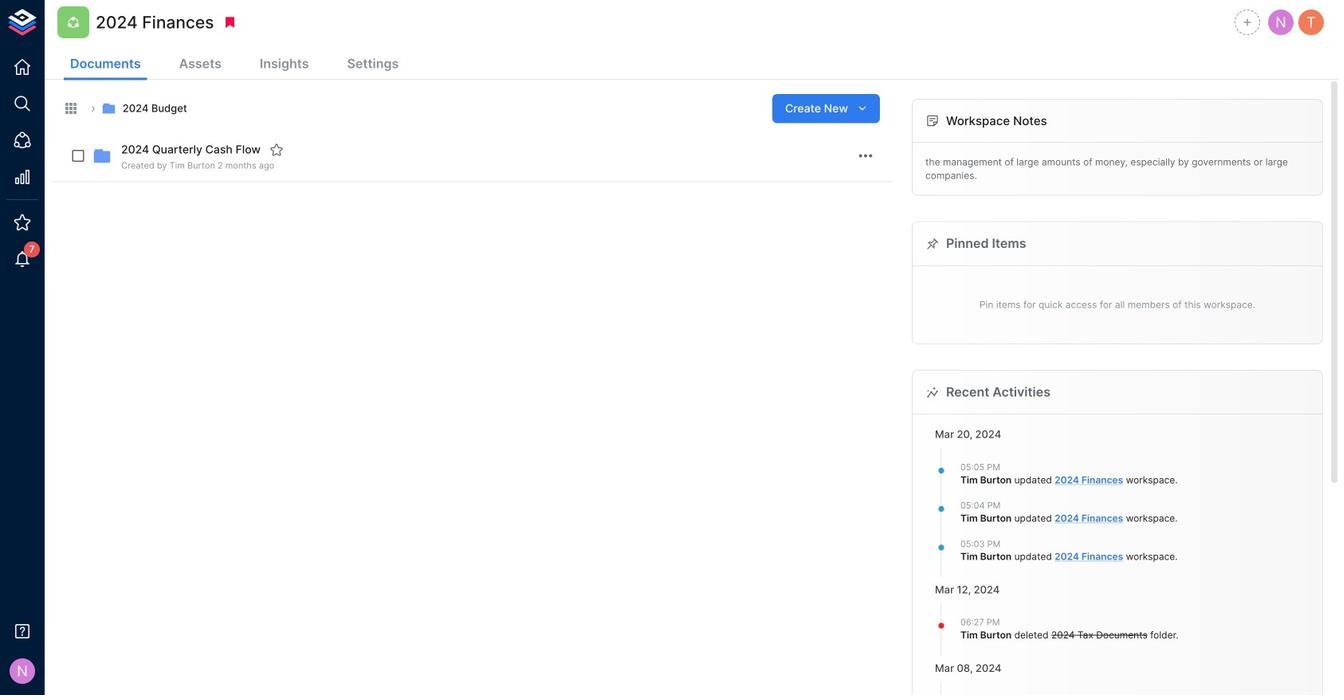 Task type: locate. For each thing, give the bounding box(es) containing it.
remove bookmark image
[[223, 15, 237, 29]]

favorite image
[[269, 143, 284, 157]]



Task type: vqa. For each thing, say whether or not it's contained in the screenshot.
Remove Bookmark image
yes



